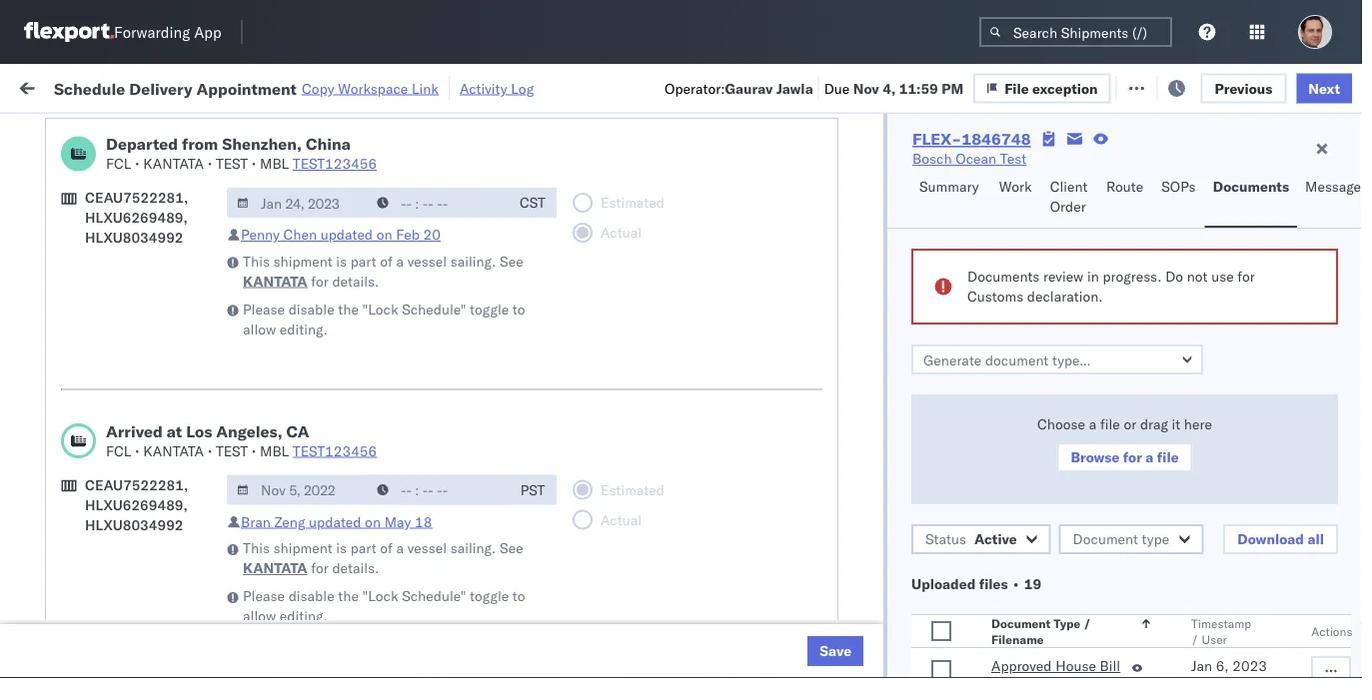 Task type: locate. For each thing, give the bounding box(es) containing it.
0 vertical spatial please disable the "lock schedule" toggle to allow editing.
[[243, 300, 525, 338]]

11:59
[[900, 79, 939, 97], [322, 200, 361, 218], [322, 244, 361, 262], [322, 288, 361, 306], [322, 332, 361, 350], [322, 420, 361, 438], [322, 464, 361, 482], [322, 596, 361, 614]]

of inside approved house bill of lading draft
[[992, 678, 1005, 679]]

allow for china
[[243, 320, 276, 338]]

0 vertical spatial test123456
[[293, 155, 377, 172]]

arrived at los angeles, ca fcl • kantata • test • mbl test123456
[[106, 421, 377, 460]]

1 horizontal spatial risk
[[552, 124, 572, 139]]

flex
[[1072, 163, 1094, 178]]

appointment up status : ready for work, blocked, in progress
[[196, 78, 297, 98]]

4 lhuu7894563, uet from the top
[[1232, 552, 1363, 569]]

uploaded
[[912, 576, 976, 593]]

0 vertical spatial this
[[243, 252, 270, 270]]

1 toggle from the top
[[470, 300, 509, 318]]

bran zeng updated on may 18 button
[[241, 513, 432, 531]]

documents left review
[[968, 268, 1040, 285]]

11:59 down penny chen updated on feb 20 button
[[322, 288, 361, 306]]

0 vertical spatial at
[[389, 77, 401, 95]]

0 vertical spatial schedule delivery appointment button
[[46, 286, 246, 308]]

toggle for departed from shenzhen, china
[[470, 300, 509, 318]]

schedule delivery appointment link down arrived
[[46, 462, 246, 482]]

1 13, from the top
[[453, 420, 475, 438]]

5 schedule pickup from los angeles, ca link from the top
[[46, 584, 284, 624]]

flex-1889466 for confirm delivery
[[1104, 552, 1208, 570]]

test inside departed from shenzhen, china fcl • kantata • test • mbl test123456
[[216, 155, 248, 172]]

/ left user on the right bottom of the page
[[1192, 632, 1199, 647]]

ceau7522281, hlxu6269489, hlxu8034992 down the workitem button
[[85, 189, 188, 246]]

lhuu7894563, for confirm delivery
[[1232, 552, 1335, 569]]

1 this from the top
[[243, 252, 270, 270]]

Search Shipments (/) text field
[[980, 17, 1173, 47]]

updated
[[321, 226, 373, 243], [309, 513, 361, 531]]

4 hlx from the top
[[1338, 332, 1363, 349]]

1 vertical spatial -- : -- -- text field
[[367, 475, 509, 505]]

a down the feb
[[396, 252, 404, 270]]

fcl
[[106, 155, 131, 172], [657, 200, 682, 218], [657, 244, 682, 262], [657, 376, 682, 394], [106, 442, 131, 460], [657, 508, 682, 526]]

0 horizontal spatial /
[[1084, 616, 1092, 631]]

for inside documents review in progress. do not use for customs declaration.
[[1238, 268, 1256, 285]]

1 vessel from the top
[[408, 252, 447, 270]]

link
[[412, 79, 439, 97]]

jan left '12,' in the bottom left of the page
[[424, 596, 446, 614]]

shipment down zeng
[[274, 540, 333, 557]]

1 vertical spatial hlxu8034992
[[85, 516, 184, 534]]

schedule delivery appointment link for 11:59 pm pdt, nov 4, 2022
[[46, 286, 246, 306]]

1 "lock from the top
[[362, 300, 398, 318]]

please down penny
[[243, 300, 285, 318]]

schedule" down '6:00 am pst, dec 24, 2022'
[[402, 588, 466, 605]]

test123456 button up 4:00
[[293, 442, 377, 460]]

editing. for china
[[280, 320, 328, 338]]

13, down 8,
[[453, 420, 475, 438]]

zeng
[[274, 513, 305, 531]]

0 vertical spatial -- : -- -- text field
[[367, 188, 509, 218]]

None checkbox
[[932, 622, 952, 642], [932, 661, 952, 679], [932, 622, 952, 642], [932, 661, 952, 679]]

lhuu7894563, for confirm pickup from los angeles, ca
[[1232, 508, 1335, 525]]

2 allow from the top
[[243, 608, 276, 625]]

1 vertical spatial editing.
[[280, 608, 328, 625]]

upload customs clearance documents link
[[46, 364, 284, 404]]

13, up 23,
[[453, 464, 475, 482]]

timestamp / user button
[[1188, 612, 1272, 648]]

test123456
[[293, 155, 377, 172], [293, 442, 377, 460]]

1 vertical spatial allow
[[243, 608, 276, 625]]

pst, for schedule delivery appointment
[[390, 464, 420, 482]]

test123456 inside 'arrived at los angeles, ca fcl • kantata • test • mbl test123456'
[[293, 442, 377, 460]]

jawla
[[777, 79, 814, 97]]

2 schedule" from the top
[[402, 588, 466, 605]]

2 horizontal spatial documents
[[1214, 178, 1290, 195]]

5 schedule pickup from los angeles, ca from the top
[[46, 585, 270, 623]]

1 horizontal spatial documents
[[968, 268, 1040, 285]]

2 is from the top
[[336, 540, 347, 557]]

schedule pickup from los angeles, ca
[[46, 189, 270, 227], [46, 233, 270, 271], [46, 321, 270, 359], [46, 409, 270, 447], [46, 585, 270, 623]]

0 vertical spatial updated
[[321, 226, 373, 243]]

11:59 down penny chen updated on feb 20
[[322, 244, 361, 262]]

hlxu8034992 up confirm delivery
[[85, 516, 184, 534]]

document for document type / filename
[[992, 616, 1051, 631]]

2 test123456 button from the top
[[293, 442, 377, 460]]

2 the from the top
[[338, 588, 359, 605]]

2022 for schedule delivery appointment button associated with 11:59 pm pst, dec 13, 2022
[[479, 464, 513, 482]]

is
[[336, 252, 347, 270], [336, 540, 347, 557]]

1 schedule pickup from los angeles, ca from the top
[[46, 189, 270, 227]]

2 uet from the top
[[1339, 464, 1363, 481]]

schedule pickup from los angeles, ca link for 1st schedule pickup from los angeles, ca button from the top of the page
[[46, 188, 284, 228]]

pst, for confirm pickup from los angeles, ca
[[381, 508, 412, 526]]

actions up "gvcu5265864"
[[1312, 624, 1353, 639]]

1 vertical spatial details.
[[332, 560, 379, 577]]

documents inside documents review in progress. do not use for customs declaration.
[[968, 268, 1040, 285]]

0 vertical spatial hlxu8034992
[[85, 229, 184, 246]]

client
[[1051, 178, 1088, 195]]

1 sailing. from the top
[[451, 252, 496, 270]]

uet for confirm delivery
[[1339, 552, 1363, 569]]

file down search shipments (/) text box
[[1052, 77, 1076, 95]]

part for departed from shenzhen, china
[[351, 252, 377, 270]]

2 "lock from the top
[[362, 588, 398, 605]]

0 vertical spatial customs
[[968, 288, 1024, 305]]

flex-1889466 up type
[[1104, 508, 1208, 526]]

2 confirm from the top
[[46, 551, 97, 569]]

1 vertical spatial kantata link
[[243, 559, 308, 579]]

0 vertical spatial toggle
[[470, 300, 509, 318]]

kantata down arrived
[[143, 442, 204, 460]]

4 pdt, from the top
[[390, 332, 421, 350]]

2 kantata link from the top
[[243, 559, 308, 579]]

11:59 pm pst, dec 13, 2022
[[322, 420, 513, 438], [322, 464, 513, 482]]

dec left 23,
[[415, 508, 441, 526]]

pst, up 4:00 pm pst, dec 23, 2022
[[390, 464, 420, 482]]

document up filename
[[992, 616, 1051, 631]]

1 vertical spatial 2023
[[1233, 658, 1268, 675]]

2 hlxu6269489, from the top
[[85, 496, 188, 514]]

on for arrived at los angeles, ca
[[365, 513, 381, 531]]

0 vertical spatial the
[[338, 300, 359, 318]]

schedule pickup from los angeles, ca for schedule pickup from los angeles, ca link corresponding to 1st schedule pickup from los angeles, ca button from the bottom of the page
[[46, 585, 270, 623]]

3 uet from the top
[[1339, 508, 1363, 525]]

this for shenzhen,
[[243, 252, 270, 270]]

this shipment is part of a vessel sailing. see kantata for details.
[[243, 252, 524, 290], [243, 540, 524, 577]]

1 vertical spatial schedule delivery appointment button
[[46, 462, 246, 484]]

customs left the declaration.
[[968, 288, 1024, 305]]

1889466 for schedule pickup from los angeles, ca
[[1147, 420, 1208, 438]]

activity
[[460, 79, 508, 97]]

5 resize handle column header from the left
[[838, 155, 862, 679]]

penny chen updated on feb 20 button
[[241, 226, 441, 243]]

2 ceau7522281, hlx from the top
[[1232, 244, 1363, 261]]

test inside 'arrived at los angeles, ca fcl • kantata • test • mbl test123456'
[[216, 442, 248, 460]]

of for arrived at los angeles, ca
[[380, 540, 393, 557]]

0 vertical spatial document
[[1073, 531, 1139, 548]]

lhuu7894563, uet for schedule pickup from los angeles, ca
[[1232, 420, 1363, 437]]

to
[[600, 77, 614, 94], [513, 300, 525, 318], [513, 588, 525, 605]]

11:59 pm pst, dec 13, 2022 for schedule delivery appointment
[[322, 464, 513, 482]]

1 vertical spatial status
[[926, 531, 967, 548]]

flex- down documents review in progress. do not use for customs declaration. at the right
[[1104, 332, 1147, 350]]

4 ocean fcl from the top
[[612, 508, 682, 526]]

1 vertical spatial vessel
[[408, 540, 447, 557]]

please disable the "lock schedule" toggle to allow editing. for departed from shenzhen, china
[[243, 300, 525, 338]]

see
[[500, 252, 524, 270], [500, 540, 524, 557]]

0 vertical spatial schedule delivery appointment link
[[46, 286, 246, 306]]

1 vertical spatial document
[[992, 616, 1051, 631]]

1889466 down it
[[1147, 464, 1208, 482]]

this shipment is part of a vessel sailing. see kantata for details. for departed from shenzhen, china
[[243, 252, 524, 290]]

confirm for confirm delivery
[[46, 551, 97, 569]]

MMM D, YYYY text field
[[227, 188, 369, 218], [227, 475, 369, 505]]

3 hlx from the top
[[1338, 288, 1363, 305]]

please for china
[[243, 300, 285, 318]]

0 vertical spatial this shipment is part of a vessel sailing. see kantata for details.
[[243, 252, 524, 290]]

editing. up 11:00
[[280, 320, 328, 338]]

bran
[[241, 513, 271, 531]]

test inside bosch ocean test link
[[1001, 150, 1027, 167]]

1 confirm from the top
[[46, 497, 97, 515]]

1 this shipment is part of a vessel sailing. see kantata for details. from the top
[[243, 252, 524, 290]]

2022 for fourth schedule pickup from los angeles, ca button from the bottom
[[471, 244, 506, 262]]

1 vertical spatial mbl
[[260, 442, 289, 460]]

2 mbl from the top
[[260, 442, 289, 460]]

flex- down the 'choose a file or drag it here'
[[1104, 464, 1147, 482]]

2 -- : -- -- text field from the top
[[367, 475, 509, 505]]

0 vertical spatial to
[[600, 77, 614, 94]]

active
[[975, 531, 1017, 548]]

los down confirm pickup from los angeles, ca button
[[188, 585, 211, 603]]

0 vertical spatial test
[[216, 155, 248, 172]]

2022 for 'confirm delivery' button
[[471, 552, 506, 570]]

test
[[1001, 150, 1027, 167], [830, 200, 856, 218], [960, 200, 986, 218], [830, 244, 856, 262], [960, 244, 986, 262], [830, 288, 856, 306], [960, 288, 986, 306], [830, 332, 856, 350], [960, 332, 986, 350], [830, 376, 856, 394], [960, 376, 986, 394], [830, 420, 856, 438], [960, 420, 986, 438], [830, 464, 856, 482], [960, 464, 986, 482], [830, 508, 856, 526], [960, 508, 986, 526], [830, 552, 856, 570], [960, 552, 986, 570], [934, 596, 961, 614], [945, 640, 971, 658]]

forwarding app link
[[24, 22, 222, 42]]

2022
[[471, 200, 506, 218], [471, 244, 506, 262], [471, 288, 506, 306], [471, 332, 506, 350], [470, 376, 504, 394], [479, 420, 513, 438], [479, 464, 513, 482], [470, 508, 505, 526], [471, 552, 506, 570]]

2022 for 3rd schedule pickup from los angeles, ca button from the bottom
[[471, 332, 506, 350]]

schedule delivery appointment button for 11:59 pm pst, dec 13, 2022
[[46, 462, 246, 484]]

nov for upload customs clearance documents 'link'
[[424, 376, 450, 394]]

2 vertical spatial of
[[992, 678, 1005, 679]]

1889466 for confirm pickup from los angeles, ca
[[1147, 508, 1208, 526]]

11:59 pm pst, jan 12, 2023
[[322, 596, 509, 614]]

flex-1846748 link
[[913, 129, 1032, 149]]

dec for confirm pickup from los angeles, ca
[[415, 508, 441, 526]]

toggle
[[470, 300, 509, 318], [470, 588, 509, 605]]

documents inside the documents button
[[1214, 178, 1290, 195]]

-- : -- -- text field up 23,
[[367, 475, 509, 505]]

2 this from the top
[[243, 540, 270, 557]]

please disable the "lock schedule" toggle to allow editing. up 11:00 pm pst, nov 8, 2022
[[243, 300, 525, 338]]

kantata link for china
[[243, 271, 308, 291]]

toggle for arrived at los angeles, ca
[[470, 588, 509, 605]]

1 vertical spatial schedule delivery appointment
[[46, 463, 246, 481]]

pst, left 8,
[[390, 376, 420, 394]]

1889466 down type
[[1147, 552, 1208, 570]]

nov for schedule delivery appointment link associated with 11:59 pm pdt, nov 4, 2022
[[425, 288, 451, 306]]

document for document type
[[1073, 531, 1139, 548]]

0 vertical spatial /
[[1084, 616, 1092, 631]]

details. down penny chen updated on feb 20 button
[[332, 272, 379, 290]]

4 schedule pickup from los angeles, ca link from the top
[[46, 408, 284, 448]]

schedule delivery appointment link for 11:59 pm pst, dec 13, 2022
[[46, 462, 246, 482]]

lhuu7894563, for schedule delivery appointment
[[1232, 464, 1335, 481]]

1 horizontal spatial /
[[1192, 632, 1199, 647]]

0 vertical spatial part
[[351, 252, 377, 270]]

actions
[[1303, 163, 1344, 178], [1312, 624, 1353, 639]]

pickup
[[109, 189, 152, 207], [109, 233, 152, 251], [109, 321, 152, 339], [109, 409, 152, 427], [101, 497, 144, 515], [109, 585, 152, 603]]

disable for china
[[289, 300, 335, 318]]

bosch ocean test
[[913, 150, 1027, 167], [742, 200, 856, 218], [872, 200, 986, 218], [742, 244, 856, 262], [872, 244, 986, 262], [742, 288, 856, 306], [872, 288, 986, 306], [742, 332, 856, 350], [872, 332, 986, 350], [742, 376, 856, 394], [872, 376, 986, 394], [742, 420, 856, 438], [872, 420, 986, 438], [742, 464, 856, 482], [872, 464, 986, 482], [742, 508, 856, 526], [872, 508, 986, 526], [742, 552, 856, 570], [872, 552, 986, 570]]

0 vertical spatial risk
[[405, 77, 428, 95]]

delivery up upload customs clearance documents
[[109, 287, 160, 305]]

2 test from the top
[[216, 442, 248, 460]]

2 vertical spatial to
[[513, 588, 525, 605]]

2 vessel from the top
[[408, 540, 447, 557]]

1 vertical spatial test123456
[[293, 442, 377, 460]]

-- : -- -- text field
[[367, 188, 509, 218], [367, 475, 509, 505]]

approved
[[992, 658, 1052, 675]]

2 please from the top
[[243, 588, 285, 605]]

0 horizontal spatial status
[[108, 124, 143, 139]]

1 mmm d, yyyy text field from the top
[[227, 188, 369, 218]]

2 hlxu8034992 from the top
[[85, 516, 184, 534]]

mmm d, yyyy text field for china
[[227, 188, 369, 218]]

1 allow from the top
[[243, 320, 276, 338]]

1 test from the top
[[216, 155, 248, 172]]

client order button
[[1043, 169, 1099, 228]]

shipment for angeles,
[[274, 540, 333, 557]]

kantata link down zeng
[[243, 559, 308, 579]]

2023 right '12,' in the bottom left of the page
[[475, 596, 509, 614]]

status up uploaded
[[926, 531, 967, 548]]

in
[[298, 124, 309, 139]]

1 see from the top
[[500, 252, 524, 270]]

mbl up zeng
[[260, 442, 289, 460]]

to for arrived at los angeles, ca
[[513, 588, 525, 605]]

11:59 pm pst, dec 13, 2022 up 4:00 pm pst, dec 23, 2022
[[322, 464, 513, 482]]

shipment
[[274, 252, 333, 270], [274, 540, 333, 557]]

dec for schedule delivery appointment
[[424, 464, 450, 482]]

11:59 up 11:00
[[322, 332, 361, 350]]

consignee for flexport demo consignee
[[839, 596, 906, 614]]

of
[[380, 252, 393, 270], [380, 540, 393, 557], [992, 678, 1005, 679]]

file
[[1101, 416, 1121, 433], [1158, 449, 1179, 466]]

delivery inside confirm delivery link
[[101, 551, 152, 569]]

schedule" for departed from shenzhen, china
[[402, 300, 466, 318]]

default
[[617, 77, 665, 94]]

flex-1889466
[[1104, 420, 1208, 438], [1104, 464, 1208, 482], [1104, 508, 1208, 526], [1104, 552, 1208, 570]]

0 vertical spatial appointment
[[196, 78, 297, 98]]

3 1889466 from the top
[[1147, 508, 1208, 526]]

1 vertical spatial "lock
[[362, 588, 398, 605]]

test up bran
[[216, 442, 248, 460]]

pdt, for schedule delivery appointment link associated with 11:59 pm pdt, nov 4, 2022
[[390, 288, 421, 306]]

is for departed from shenzhen, china
[[336, 252, 347, 270]]

at for arrived
[[167, 421, 182, 441]]

1 resize handle column header from the left
[[286, 155, 310, 679]]

4 resize handle column header from the left
[[708, 155, 732, 679]]

3 pdt, from the top
[[390, 288, 421, 306]]

2 test123456 from the top
[[293, 442, 377, 460]]

confirm inside confirm pickup from los angeles, ca
[[46, 497, 97, 515]]

at risk overdue, due soon
[[537, 124, 689, 139]]

0 vertical spatial please
[[243, 300, 285, 318]]

1 vertical spatial mmm d, yyyy text field
[[227, 475, 369, 505]]

please disable the "lock schedule" toggle to allow editing. for arrived at los angeles, ca
[[243, 588, 525, 625]]

for left work,
[[190, 124, 207, 139]]

2023 right 6,
[[1233, 658, 1268, 675]]

uet for schedule pickup from los angeles, ca
[[1339, 420, 1363, 437]]

0 vertical spatial sailing.
[[451, 252, 496, 270]]

2 toggle from the top
[[470, 588, 509, 605]]

0 vertical spatial is
[[336, 252, 347, 270]]

dec
[[424, 420, 450, 438], [424, 464, 450, 482], [415, 508, 441, 526], [416, 552, 442, 570]]

1 vertical spatial appointment
[[164, 287, 246, 305]]

flex-1893174
[[1104, 596, 1208, 614]]

4 1889466 from the top
[[1147, 552, 1208, 570]]

1 vertical spatial of
[[380, 540, 393, 557]]

consignee down the files
[[964, 596, 1031, 614]]

1 part from the top
[[351, 252, 377, 270]]

1 vertical spatial updated
[[309, 513, 361, 531]]

1 horizontal spatial status
[[926, 531, 967, 548]]

work button
[[992, 169, 1043, 228]]

please
[[243, 300, 285, 318], [243, 588, 285, 605]]

pst, right am
[[382, 552, 413, 570]]

progress.
[[1103, 268, 1162, 285]]

1 test123456 button from the top
[[293, 155, 377, 172]]

0 vertical spatial confirm
[[46, 497, 97, 515]]

1 horizontal spatial work
[[1000, 178, 1033, 195]]

0 horizontal spatial work
[[187, 77, 222, 95]]

2 schedule delivery appointment from the top
[[46, 463, 246, 481]]

1 vertical spatial on
[[377, 226, 393, 243]]

1 shipment from the top
[[274, 252, 333, 270]]

karl
[[1043, 640, 1069, 658]]

2 11:59 pm pdt, nov 4, 2022 from the top
[[322, 244, 506, 262]]

this shipment is part of a vessel sailing. see kantata for details. down the feb
[[243, 252, 524, 290]]

"lock down am
[[362, 588, 398, 605]]

1 vertical spatial test123456 button
[[293, 442, 377, 460]]

filtered by:
[[20, 122, 92, 140]]

2 details. from the top
[[332, 560, 379, 577]]

shipment down chen
[[274, 252, 333, 270]]

messages
[[1306, 178, 1363, 195]]

see down cst
[[500, 252, 524, 270]]

los inside confirm pickup from los angeles, ca
[[180, 497, 203, 515]]

0 horizontal spatial documents
[[46, 385, 118, 403]]

browse
[[1071, 449, 1120, 466]]

is down "bran zeng updated on may 18" button
[[336, 540, 347, 557]]

1 horizontal spatial at
[[389, 77, 401, 95]]

0 horizontal spatial risk
[[405, 77, 428, 95]]

0 vertical spatial "lock
[[362, 300, 398, 318]]

1 vertical spatial ceau7522281, hlxu6269489, hlxu8034992
[[85, 476, 188, 534]]

at right arrived
[[167, 421, 182, 441]]

19
[[1025, 576, 1042, 593]]

mmm d, yyyy text field up chen
[[227, 188, 369, 218]]

2 schedule pickup from los angeles, ca from the top
[[46, 233, 270, 271]]

see right 24,
[[500, 540, 524, 557]]

schedule delivery appointment up clearance
[[46, 287, 246, 305]]

1 vertical spatial this
[[243, 540, 270, 557]]

1 is from the top
[[336, 252, 347, 270]]

1 vertical spatial at
[[167, 421, 182, 441]]

container numbers
[[1232, 155, 1285, 186]]

file down it
[[1158, 449, 1179, 466]]

confirm for confirm pickup from los angeles, ca
[[46, 497, 97, 515]]

hlxu6269489, for arrived
[[85, 496, 188, 514]]

0 vertical spatial editing.
[[280, 320, 328, 338]]

this down bran
[[243, 540, 270, 557]]

order
[[1051, 198, 1087, 215]]

on right 180
[[481, 77, 497, 95]]

file left or
[[1101, 416, 1121, 433]]

the
[[338, 300, 359, 318], [338, 588, 359, 605]]

demo
[[798, 596, 835, 614]]

dec down 11:00 pm pst, nov 8, 2022
[[424, 420, 450, 438]]

at inside 'arrived at los angeles, ca fcl • kantata • test • mbl test123456'
[[167, 421, 182, 441]]

operator: gaurav jawla
[[665, 79, 814, 97]]

0 vertical spatial kantata link
[[243, 271, 308, 291]]

1 vertical spatial risk
[[552, 124, 572, 139]]

status for status : ready for work, blocked, in progress
[[108, 124, 143, 139]]

4 schedule pickup from los angeles, ca from the top
[[46, 409, 270, 447]]

1 ceau7522281, hlxu6269489, hlxu8034992 from the top
[[85, 189, 188, 246]]

1846748
[[962, 129, 1032, 149], [1147, 244, 1208, 262], [1147, 288, 1208, 306], [1147, 332, 1208, 350], [1147, 376, 1208, 394]]

2 schedule pickup from los angeles, ca link from the top
[[46, 232, 284, 272]]

reset
[[559, 77, 597, 94]]

file inside button
[[1158, 449, 1179, 466]]

20
[[424, 226, 441, 243]]

vessel down 18
[[408, 540, 447, 557]]

2 shipment from the top
[[274, 540, 333, 557]]

the down penny chen updated on feb 20
[[338, 300, 359, 318]]

this
[[243, 252, 270, 270], [243, 540, 270, 557]]

numbers
[[1232, 171, 1281, 186]]

updated right chen
[[321, 226, 373, 243]]

part down penny chen updated on feb 20 button
[[351, 252, 377, 270]]

2 schedule pickup from los angeles, ca button from the top
[[46, 232, 284, 274]]

delivery for 11:59 pm pst, dec 13, 2022
[[109, 463, 160, 481]]

status : ready for work, blocked, in progress
[[108, 124, 362, 139]]

3 flex-1889466 from the top
[[1104, 508, 1208, 526]]

schedule delivery appointment for 11:59 pm pst, dec 13, 2022
[[46, 463, 246, 481]]

allow down penny
[[243, 320, 276, 338]]

editing.
[[280, 320, 328, 338], [280, 608, 328, 625]]

is for arrived at los angeles, ca
[[336, 540, 347, 557]]

angeles, inside 'arrived at los angeles, ca fcl • kantata • test • mbl test123456'
[[216, 421, 283, 441]]

on
[[481, 77, 497, 95], [377, 226, 393, 243], [365, 513, 381, 531]]

part down bran zeng updated on may 18
[[351, 540, 377, 557]]

0 horizontal spatial 2023
[[475, 596, 509, 614]]

1 the from the top
[[338, 300, 359, 318]]

1 uet from the top
[[1339, 420, 1363, 437]]

1 hlxu8034992 from the top
[[85, 229, 184, 246]]

editing. down 6:00
[[280, 608, 328, 625]]

this down penny
[[243, 252, 270, 270]]

2 1889466 from the top
[[1147, 464, 1208, 482]]

4 uet from the top
[[1339, 552, 1363, 569]]

this shipment is part of a vessel sailing. see kantata for details. down the may
[[243, 540, 524, 577]]

24,
[[446, 552, 468, 570]]

0 vertical spatial mmm d, yyyy text field
[[227, 188, 369, 218]]

confirm down confirm pickup from los angeles, ca
[[46, 551, 97, 569]]

2 mmm d, yyyy text field from the top
[[227, 475, 369, 505]]

3 lhuu7894563, from the top
[[1232, 508, 1335, 525]]

2 vertical spatial documents
[[46, 385, 118, 403]]

consignee
[[872, 163, 929, 178], [839, 596, 906, 614], [964, 596, 1031, 614]]

1 ceau7522281, hlx from the top
[[1232, 200, 1363, 217]]

2 sailing. from the top
[[451, 540, 496, 557]]

resize handle column header
[[286, 155, 310, 679], [508, 155, 532, 679], [578, 155, 602, 679], [708, 155, 732, 679], [838, 155, 862, 679], [1038, 155, 1062, 679], [1198, 155, 1222, 679], [1327, 155, 1351, 679], [1328, 155, 1352, 679]]

vessel
[[408, 252, 447, 270], [408, 540, 447, 557]]

nov
[[854, 79, 880, 97], [425, 200, 451, 218], [425, 244, 451, 262], [425, 288, 451, 306], [425, 332, 451, 350], [424, 376, 450, 394]]

please down bran
[[243, 588, 285, 605]]

ca inside confirm pickup from los angeles, ca
[[46, 517, 65, 535]]

0 vertical spatial test123456 button
[[293, 155, 377, 172]]

pickup inside confirm pickup from los angeles, ca
[[101, 497, 144, 515]]

0 vertical spatial mbl
[[260, 155, 289, 172]]

2 pdt, from the top
[[390, 244, 421, 262]]

schedule pickup from los angeles, ca for 2nd schedule pickup from los angeles, ca button from the bottom of the page schedule pickup from los angeles, ca link
[[46, 409, 270, 447]]

penny
[[241, 226, 280, 243]]

1 schedule delivery appointment from the top
[[46, 287, 246, 305]]

1 -- : -- -- text field from the top
[[367, 188, 509, 218]]

3 11:59 pm pdt, nov 4, 2022 from the top
[[322, 288, 506, 306]]

sailing. for departed from shenzhen, china
[[451, 252, 496, 270]]

0 horizontal spatial jan
[[424, 596, 446, 614]]

1 vertical spatial 13,
[[453, 464, 475, 482]]

0 vertical spatial hlxu6269489,
[[85, 209, 188, 226]]

on left the may
[[365, 513, 381, 531]]

shipment for china
[[274, 252, 333, 270]]

flex-1889466 up browse for a file
[[1104, 420, 1208, 438]]

/
[[1084, 616, 1092, 631], [1192, 632, 1199, 647]]

document inside document type / filename
[[992, 616, 1051, 631]]

batch action
[[1281, 77, 1363, 95]]

updated up 6:00
[[309, 513, 361, 531]]

0 vertical spatial due
[[825, 79, 850, 97]]

test123456 button for departed from shenzhen, china
[[293, 155, 377, 172]]

filtered
[[20, 122, 69, 140]]

message (0)
[[260, 77, 342, 95]]

work
[[28, 72, 79, 100]]

1 vertical spatial toggle
[[470, 588, 509, 605]]

1 hlxu6269489, from the top
[[85, 209, 188, 226]]

1 vertical spatial 11:59 pm pst, dec 13, 2022
[[322, 464, 513, 482]]

file exception
[[1052, 77, 1145, 95], [1005, 79, 1098, 97]]

0 vertical spatial ceau7522281, hlxu6269489, hlxu8034992
[[85, 189, 188, 246]]

0 vertical spatial of
[[380, 252, 393, 270]]

13,
[[453, 420, 475, 438], [453, 464, 475, 482]]

delivery for 6:00 am pst, dec 24, 2022
[[101, 551, 152, 569]]

13, for schedule delivery appointment
[[453, 464, 475, 482]]

save
[[820, 643, 852, 660]]

1 details. from the top
[[332, 272, 379, 290]]

work right 'import' on the left
[[187, 77, 222, 95]]

1889466 for confirm delivery
[[1147, 552, 1208, 570]]

a inside browse for a file button
[[1146, 449, 1154, 466]]

1 vertical spatial hlxu6269489,
[[85, 496, 188, 514]]

0 vertical spatial jan
[[424, 596, 446, 614]]

mbl
[[260, 155, 289, 172], [260, 442, 289, 460]]

test123456 down china
[[293, 155, 377, 172]]

type
[[1142, 531, 1170, 548]]

0 horizontal spatial document
[[992, 616, 1051, 631]]

0 vertical spatial schedule delivery appointment
[[46, 287, 246, 305]]

1 horizontal spatial file
[[1052, 77, 1076, 95]]

0 horizontal spatial customs
[[95, 365, 151, 383]]

see for departed from shenzhen, china
[[500, 252, 524, 270]]

integration
[[872, 640, 941, 658]]

of down penny chen updated on feb 20
[[380, 252, 393, 270]]

1 vertical spatial confirm
[[46, 551, 97, 569]]

Generate document type... text field
[[912, 345, 1204, 375]]

11:59 pm pst, dec 13, 2022 down 11:00 pm pst, nov 8, 2022
[[322, 420, 513, 438]]

ceau7522281, hlxu6269489, hlxu8034992 up confirm delivery
[[85, 476, 188, 534]]

is down penny chen updated on feb 20
[[336, 252, 347, 270]]

0 vertical spatial status
[[108, 124, 143, 139]]

schedule pickup from los angeles, ca link
[[46, 188, 284, 228], [46, 232, 284, 272], [46, 320, 284, 360], [46, 408, 284, 448], [46, 584, 284, 624]]

nov for schedule pickup from los angeles, ca link associated with fourth schedule pickup from los angeles, ca button from the bottom
[[425, 244, 451, 262]]

1 schedule" from the top
[[402, 300, 466, 318]]

appointment for 11:59 pm pst, dec 13, 2022
[[164, 463, 246, 481]]

2 lhuu7894563, from the top
[[1232, 464, 1335, 481]]

confirm pickup from los angeles, ca button
[[46, 496, 284, 538]]

1 11:59 pm pdt, nov 4, 2022 from the top
[[322, 200, 506, 218]]

the down 6:00
[[338, 588, 359, 605]]

schedule pickup from los angeles, ca for schedule pickup from los angeles, ca link associated with 1st schedule pickup from los angeles, ca button from the top of the page
[[46, 189, 270, 227]]

2 disable from the top
[[289, 588, 335, 605]]

actions right container numbers
[[1303, 163, 1344, 178]]

1 schedule pickup from los angeles, ca link from the top
[[46, 188, 284, 228]]

document left type
[[1073, 531, 1139, 548]]

1 vertical spatial actions
[[1312, 624, 1353, 639]]

2 13, from the top
[[453, 464, 475, 482]]

test down status : ready for work, blocked, in progress
[[216, 155, 248, 172]]

work inside button
[[1000, 178, 1033, 195]]

2 editing. from the top
[[280, 608, 328, 625]]

1 horizontal spatial jan
[[1192, 658, 1213, 675]]

confirm delivery
[[46, 551, 152, 569]]

flex- up document type
[[1104, 508, 1147, 526]]

ocean
[[956, 150, 997, 167], [612, 200, 653, 218], [785, 200, 826, 218], [915, 200, 956, 218], [612, 244, 653, 262], [785, 244, 826, 262], [915, 244, 956, 262], [785, 288, 826, 306], [915, 288, 956, 306], [785, 332, 826, 350], [915, 332, 956, 350], [612, 376, 653, 394], [785, 376, 826, 394], [915, 376, 956, 394], [785, 420, 826, 438], [915, 420, 956, 438], [785, 464, 826, 482], [915, 464, 956, 482], [612, 508, 653, 526], [785, 508, 826, 526], [915, 508, 956, 526], [785, 552, 826, 570], [915, 552, 956, 570]]

1889466 for schedule delivery appointment
[[1147, 464, 1208, 482]]

6:00 am pst, dec 24, 2022
[[322, 552, 506, 570]]

11:00 pm pst, nov 8, 2022
[[322, 376, 504, 394]]

• down arrived
[[135, 442, 140, 460]]

schedule" down 20
[[402, 300, 466, 318]]

1 vertical spatial shipment
[[274, 540, 333, 557]]

1 vertical spatial customs
[[95, 365, 151, 383]]

0 horizontal spatial due
[[636, 124, 659, 139]]

customs inside documents review in progress. do not use for customs declaration.
[[968, 288, 1024, 305]]

due nov 4, 11:59 pm
[[825, 79, 964, 97]]

test123456 button
[[293, 155, 377, 172], [293, 442, 377, 460]]

1 flex-1889466 from the top
[[1104, 420, 1208, 438]]



Task type: describe. For each thing, give the bounding box(es) containing it.
the for arrived at los angeles, ca
[[338, 588, 359, 605]]

6:00
[[322, 552, 352, 570]]

workitem
[[22, 163, 74, 178]]

drag
[[1141, 416, 1169, 433]]

status for status active
[[926, 531, 967, 548]]

track
[[501, 77, 533, 95]]

flex id
[[1072, 163, 1110, 178]]

los down clearance
[[188, 409, 211, 427]]

7 resize handle column header from the left
[[1198, 155, 1222, 679]]

reset to default filters
[[559, 77, 709, 94]]

4 11:59 pm pdt, nov 4, 2022 from the top
[[322, 332, 506, 350]]

operator:
[[665, 79, 725, 97]]

689 at risk
[[359, 77, 428, 95]]

3 ceau7522281, hlx from the top
[[1232, 288, 1363, 305]]

1 schedule pickup from los angeles, ca button from the top
[[46, 188, 284, 230]]

vessel for departed from shenzhen, china
[[408, 252, 447, 270]]

work,
[[210, 124, 242, 139]]

5 hlx from the top
[[1338, 376, 1363, 393]]

consignee button
[[862, 159, 1042, 179]]

bookings
[[872, 596, 930, 614]]

for down chen
[[311, 272, 329, 290]]

clearance
[[155, 365, 219, 383]]

download all
[[1238, 531, 1325, 548]]

for left am
[[311, 560, 329, 577]]

2022 for 2nd schedule pickup from los angeles, ca button from the bottom of the page
[[479, 420, 513, 438]]

document type / filename button
[[988, 612, 1152, 648]]

• down departed
[[135, 155, 140, 172]]

from inside departed from shenzhen, china fcl • kantata • test • mbl test123456
[[182, 134, 218, 154]]

0 vertical spatial work
[[187, 77, 222, 95]]

11:59 up 4:00
[[322, 464, 361, 482]]

flex-1889466 for confirm pickup from los angeles, ca
[[1104, 508, 1208, 526]]

on for departed from shenzhen, china
[[377, 226, 393, 243]]

-- : -- -- text field for arrived at los angeles, ca
[[367, 475, 509, 505]]

uet for schedule delivery appointment
[[1339, 464, 1363, 481]]

schedule pickup from los angeles, ca link for fourth schedule pickup from los angeles, ca button from the bottom
[[46, 232, 284, 272]]

dec for confirm delivery
[[416, 552, 442, 570]]

kantata inside 'arrived at los angeles, ca fcl • kantata • test • mbl test123456'
[[143, 442, 204, 460]]

flex- up progress.
[[1104, 244, 1147, 262]]

flex- up the 'choose a file or drag it here'
[[1104, 376, 1147, 394]]

1 horizontal spatial due
[[825, 79, 850, 97]]

reset to default filters button
[[547, 71, 721, 101]]

previous button
[[1201, 73, 1287, 103]]

2022 for confirm pickup from los angeles, ca button
[[470, 508, 505, 526]]

please for angeles,
[[243, 588, 285, 605]]

mbl inside departed from shenzhen, china fcl • kantata • test • mbl test123456
[[260, 155, 289, 172]]

0 vertical spatial 2023
[[475, 596, 509, 614]]

pst, for schedule pickup from los angeles, ca
[[390, 420, 420, 438]]

disable for angeles,
[[289, 588, 335, 605]]

documents inside upload customs clearance documents
[[46, 385, 118, 403]]

los up clearance
[[188, 321, 211, 339]]

china
[[306, 134, 351, 154]]

this for los
[[243, 540, 270, 557]]

fcl inside 'arrived at los angeles, ca fcl • kantata • test • mbl test123456'
[[106, 442, 131, 460]]

pst, down '6:00 am pst, dec 24, 2022'
[[390, 596, 420, 614]]

hlxu8034992 for arrived at los angeles, ca
[[85, 516, 184, 534]]

integration test account - karl lagerfeld
[[872, 640, 1132, 658]]

schedule delivery appointment copy workspace link
[[54, 78, 439, 98]]

jan 6, 2023
[[1192, 658, 1268, 675]]

schedule pickup from los angeles, ca for schedule pickup from los angeles, ca link associated with fourth schedule pickup from los angeles, ca button from the bottom
[[46, 233, 270, 271]]

flexport demo consignee
[[742, 596, 906, 614]]

copy
[[302, 79, 334, 97]]

11:59 down 6:00
[[322, 596, 361, 614]]

2022 for 1st schedule pickup from los angeles, ca button from the top of the page
[[471, 200, 506, 218]]

approved house bill of lading draft link
[[992, 657, 1124, 679]]

:
[[143, 124, 147, 139]]

progress
[[312, 124, 362, 139]]

from inside confirm pickup from los angeles, ca
[[147, 497, 177, 515]]

2022 for upload customs clearance documents button
[[470, 376, 504, 394]]

13, for schedule pickup from los angeles, ca
[[453, 420, 475, 438]]

4 schedule pickup from los angeles, ca button from the top
[[46, 408, 284, 450]]

los down the workitem button
[[188, 189, 211, 207]]

flex- up browse for a file
[[1104, 420, 1147, 438]]

for inside button
[[1124, 449, 1143, 466]]

ceau7522281, hlxu6269489, hlxu8034992 for departed
[[85, 189, 188, 246]]

see for arrived at los angeles, ca
[[500, 540, 524, 557]]

Search Work text field
[[721, 71, 939, 101]]

appointment for 11:59 pm pdt, nov 4, 2022
[[164, 287, 246, 305]]

at
[[537, 124, 549, 139]]

consignee inside button
[[872, 163, 929, 178]]

to for departed from shenzhen, china
[[513, 300, 525, 318]]

ceau7522281, hlxu6269489, hlxu8034992 for arrived
[[85, 476, 188, 534]]

-
[[1031, 640, 1040, 658]]

flex- right the house
[[1104, 640, 1147, 658]]

here
[[1185, 416, 1213, 433]]

documents review in progress. do not use for customs declaration.
[[968, 268, 1256, 305]]

kantata down zeng
[[243, 560, 308, 577]]

account
[[975, 640, 1027, 658]]

2022 for schedule delivery appointment button corresponding to 11:59 pm pdt, nov 4, 2022
[[471, 288, 506, 306]]

download all button
[[1224, 525, 1339, 555]]

editing. for angeles,
[[280, 608, 328, 625]]

delivery up ready
[[129, 78, 193, 98]]

a right choose
[[1090, 416, 1097, 433]]

schedule pickup from los angeles, ca link for 3rd schedule pickup from los angeles, ca button from the bottom
[[46, 320, 284, 360]]

1 ocean fcl from the top
[[612, 200, 682, 218]]

• down work,
[[208, 155, 212, 172]]

11:59 up flex-1846748 link
[[900, 79, 939, 97]]

workitem button
[[12, 159, 290, 179]]

shenzhen,
[[222, 134, 302, 154]]

lhuu7894563, uet for confirm pickup from los angeles, ca
[[1232, 508, 1363, 525]]

schedule" for arrived at los angeles, ca
[[402, 588, 466, 605]]

9 resize handle column header from the left
[[1328, 155, 1352, 679]]

kantata down penny
[[243, 272, 308, 290]]

blocked,
[[245, 124, 295, 139]]

confirm delivery link
[[46, 550, 152, 570]]

lhuu7894563, uet for schedule delivery appointment
[[1232, 464, 1363, 481]]

flexport. image
[[24, 22, 114, 42]]

kantata inside departed from shenzhen, china fcl • kantata • test • mbl test123456
[[143, 155, 204, 172]]

documents for documents
[[1214, 178, 1290, 195]]

customs inside upload customs clearance documents
[[95, 365, 151, 383]]

11:59 pm pst, dec 13, 2022 for schedule pickup from los angeles, ca
[[322, 420, 513, 438]]

to inside button
[[600, 77, 614, 94]]

sops
[[1162, 178, 1196, 195]]

pst, for confirm delivery
[[382, 552, 413, 570]]

flex id button
[[1062, 159, 1202, 179]]

0 vertical spatial actions
[[1303, 163, 1344, 178]]

schedule pickup from los angeles, ca link for 2nd schedule pickup from los angeles, ca button from the bottom of the page
[[46, 408, 284, 448]]

client order
[[1051, 178, 1088, 215]]

11:59 up penny chen updated on feb 20
[[322, 200, 361, 218]]

previous
[[1215, 79, 1273, 97]]

save button
[[808, 637, 864, 667]]

3 schedule pickup from los angeles, ca button from the top
[[46, 320, 284, 362]]

0 horizontal spatial file
[[1005, 79, 1030, 97]]

4 ceau7522281, hlx from the top
[[1232, 332, 1363, 349]]

may
[[385, 513, 411, 531]]

3 resize handle column header from the left
[[578, 155, 602, 679]]

this shipment is part of a vessel sailing. see kantata for details. for arrived at los angeles, ca
[[243, 540, 524, 577]]

6 resize handle column header from the left
[[1038, 155, 1062, 679]]

mmm d, yyyy text field for angeles,
[[227, 475, 369, 505]]

1 hlx from the top
[[1338, 200, 1363, 217]]

message
[[260, 77, 316, 95]]

hlxu8034992 for departed from shenzhen, china
[[85, 229, 184, 246]]

log
[[511, 79, 534, 97]]

updated for arrived at los angeles, ca
[[309, 513, 361, 531]]

flex- up consignee button
[[913, 129, 962, 149]]

timestamp
[[1192, 616, 1252, 631]]

nov for schedule pickup from los angeles, ca link associated with 3rd schedule pickup from los angeles, ca button from the bottom
[[425, 332, 451, 350]]

at for 689
[[389, 77, 401, 95]]

document type / filename
[[992, 616, 1092, 647]]

by:
[[72, 122, 92, 140]]

route button
[[1099, 169, 1154, 228]]

2 hlx from the top
[[1338, 244, 1363, 261]]

do
[[1166, 268, 1184, 285]]

dec for schedule pickup from los angeles, ca
[[424, 420, 450, 438]]

uploaded files ∙ 19
[[912, 576, 1042, 593]]

allow for angeles,
[[243, 608, 276, 625]]

2 resize handle column header from the left
[[508, 155, 532, 679]]

details. for arrived at los angeles, ca
[[332, 560, 379, 577]]

part for arrived at los angeles, ca
[[351, 540, 377, 557]]

documents for documents review in progress. do not use for customs declaration.
[[968, 268, 1040, 285]]

pdt, for schedule pickup from los angeles, ca link associated with fourth schedule pickup from los angeles, ca button from the bottom
[[390, 244, 421, 262]]

cst
[[520, 194, 546, 211]]

import work
[[139, 77, 222, 95]]

draft
[[1055, 678, 1087, 679]]

house
[[1056, 658, 1097, 675]]

fcl inside departed from shenzhen, china fcl • kantata • test • mbl test123456
[[106, 155, 131, 172]]

-- : -- -- text field for departed from shenzhen, china
[[367, 188, 509, 218]]

18
[[415, 513, 432, 531]]

ca inside 'arrived at los angeles, ca fcl • kantata • test • mbl test123456'
[[287, 421, 309, 441]]

type
[[1054, 616, 1081, 631]]

a down the may
[[396, 540, 404, 557]]

departed
[[106, 134, 178, 154]]

angeles, inside confirm pickup from los angeles, ca
[[206, 497, 261, 515]]

3 ocean fcl from the top
[[612, 376, 682, 394]]

8 resize handle column header from the left
[[1327, 155, 1351, 679]]

flex- down document type
[[1104, 552, 1147, 570]]

schedule pickup from los angeles, ca for schedule pickup from los angeles, ca link associated with 3rd schedule pickup from los angeles, ca button from the bottom
[[46, 321, 270, 359]]

• down shenzhen,
[[252, 155, 256, 172]]

0 vertical spatial on
[[481, 77, 497, 95]]

1 vertical spatial jan
[[1192, 658, 1213, 675]]

uet for confirm pickup from los angeles, ca
[[1339, 508, 1363, 525]]

• up confirm pickup from los angeles, ca link
[[208, 442, 212, 460]]

choose a file or drag it here
[[1038, 416, 1213, 433]]

or
[[1124, 416, 1137, 433]]

updated for departed from shenzhen, china
[[321, 226, 373, 243]]

delivery for 11:59 pm pdt, nov 4, 2022
[[109, 287, 160, 305]]

deadline
[[322, 163, 370, 178]]

• up bran
[[252, 442, 256, 460]]

nov for schedule pickup from los angeles, ca link associated with 1st schedule pickup from los angeles, ca button from the top of the page
[[425, 200, 451, 218]]

confirm delivery button
[[46, 550, 152, 572]]

not
[[1188, 268, 1208, 285]]

/ inside timestamp / user
[[1192, 632, 1199, 647]]

use
[[1212, 268, 1235, 285]]

pdt, for schedule pickup from los angeles, ca link associated with 3rd schedule pickup from los angeles, ca button from the bottom
[[390, 332, 421, 350]]

11:00
[[322, 376, 361, 394]]

pst, for upload customs clearance documents
[[390, 376, 420, 394]]

filters
[[669, 77, 709, 94]]

5 ceau7522281, hlx from the top
[[1232, 376, 1363, 393]]

flexport
[[742, 596, 794, 614]]

1 horizontal spatial 2023
[[1233, 658, 1268, 675]]

of for departed from shenzhen, china
[[380, 252, 393, 270]]

2 ocean fcl from the top
[[612, 244, 682, 262]]

app
[[194, 22, 222, 41]]

flex-1889466 for schedule pickup from los angeles, ca
[[1104, 420, 1208, 438]]

689
[[359, 77, 385, 95]]

0 vertical spatial file
[[1101, 416, 1121, 433]]

gvcu5265864
[[1232, 640, 1330, 657]]

flex- up lagerfeld
[[1104, 596, 1147, 614]]

5 schedule pickup from los angeles, ca button from the top
[[46, 584, 284, 626]]

flex-2130387
[[1104, 640, 1208, 658]]

∙
[[1012, 576, 1021, 593]]

vessel for arrived at los angeles, ca
[[408, 540, 447, 557]]

consignee for bookings test consignee
[[964, 596, 1031, 614]]

messages button
[[1298, 169, 1363, 228]]

container
[[1232, 155, 1285, 170]]

pdt, for schedule pickup from los angeles, ca link associated with 1st schedule pickup from los angeles, ca button from the top of the page
[[390, 200, 421, 218]]

11:59 down 11:00
[[322, 420, 361, 438]]

sailing. for arrived at los angeles, ca
[[451, 540, 496, 557]]

test123456 inside departed from shenzhen, china fcl • kantata • test • mbl test123456
[[293, 155, 377, 172]]

flex- down progress.
[[1104, 288, 1147, 306]]

1 vertical spatial due
[[636, 124, 659, 139]]

route
[[1107, 178, 1144, 195]]

document type button
[[1059, 525, 1204, 555]]

upload customs clearance documents button
[[46, 364, 284, 406]]

schedule delivery appointment for 11:59 pm pdt, nov 4, 2022
[[46, 287, 246, 305]]

all
[[1308, 531, 1325, 548]]

in
[[1088, 268, 1100, 285]]

mbl inside 'arrived at los angeles, ca fcl • kantata • test • mbl test123456'
[[260, 442, 289, 460]]

gaurav
[[725, 79, 773, 97]]

workspace
[[338, 79, 408, 97]]

/ inside document type / filename
[[1084, 616, 1092, 631]]

8,
[[453, 376, 466, 394]]

los left penny
[[188, 233, 211, 251]]

hlxu6269489, for departed
[[85, 209, 188, 226]]

chen
[[283, 226, 317, 243]]

los inside 'arrived at los angeles, ca fcl • kantata • test • mbl test123456'
[[186, 421, 212, 441]]



Task type: vqa. For each thing, say whether or not it's contained in the screenshot.
the left the 18,
no



